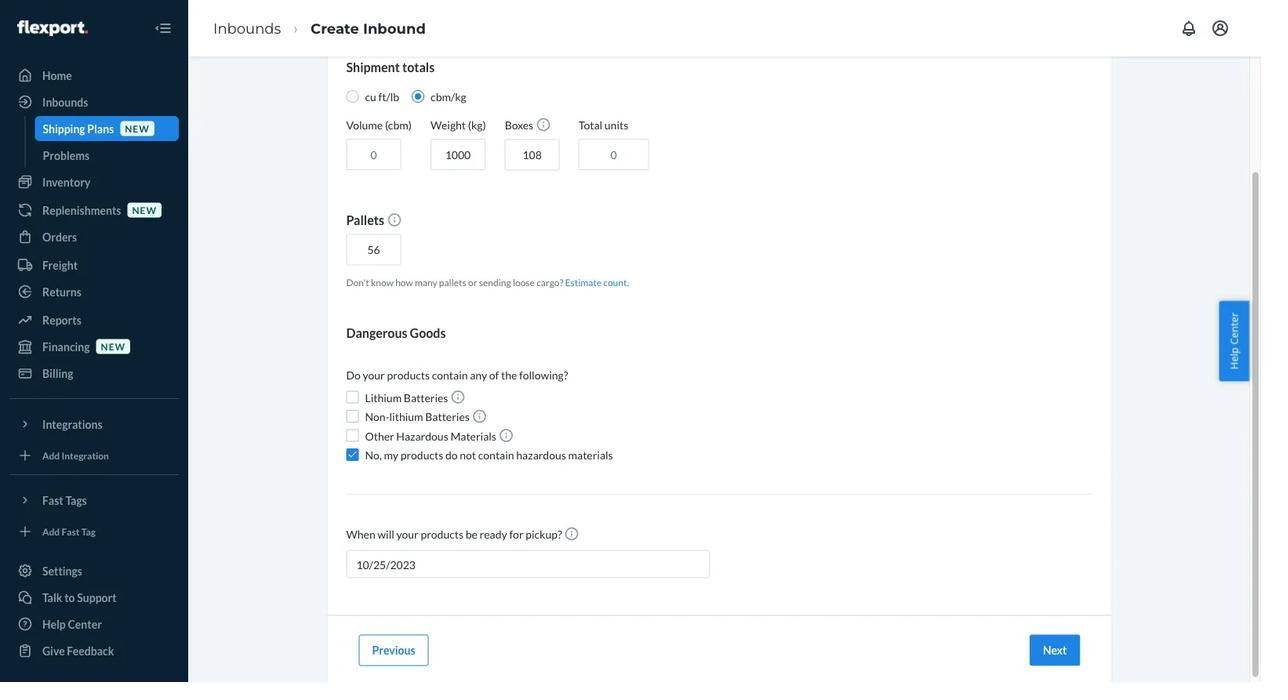 Task type: vqa. For each thing, say whether or not it's contained in the screenshot.
Inventory - Lot tracking and FEFO (single product) Lot
no



Task type: describe. For each thing, give the bounding box(es) containing it.
new for shipping plans
[[125, 123, 150, 134]]

new for financing
[[101, 341, 126, 352]]

add for add fast tag
[[42, 526, 60, 537]]

for
[[510, 528, 524, 542]]

shipping
[[43, 122, 85, 135]]

plans
[[87, 122, 114, 135]]

home
[[42, 69, 72, 82]]

reports
[[42, 313, 81, 327]]

inbound
[[363, 20, 426, 37]]

fast tags button
[[9, 488, 179, 513]]

freight link
[[9, 253, 179, 278]]

pickup?
[[526, 528, 562, 542]]

tags
[[65, 494, 87, 507]]

weight (kg)
[[431, 119, 486, 132]]

reports link
[[9, 308, 179, 333]]

settings
[[42, 565, 82, 578]]

be
[[466, 528, 478, 542]]

total units
[[579, 119, 629, 132]]

close navigation image
[[154, 19, 173, 38]]

no,
[[365, 449, 382, 462]]

2 vertical spatial products
[[421, 528, 464, 542]]

don't know how many pallets or sending loose cargo? estimate count .
[[346, 277, 629, 288]]

help inside help center button
[[1228, 348, 1242, 370]]

following?
[[519, 369, 568, 382]]

create inbound link
[[311, 20, 426, 37]]

pallets
[[439, 277, 467, 288]]

breadcrumbs navigation
[[201, 5, 439, 51]]

inbounds inside the "breadcrumbs" navigation
[[213, 20, 281, 37]]

products for do
[[401, 449, 444, 462]]

cu ft/lb
[[365, 90, 400, 103]]

give feedback
[[42, 645, 114, 658]]

add for add integration
[[42, 450, 60, 461]]

many
[[415, 277, 438, 288]]

financing
[[42, 340, 90, 354]]

10/25/2023
[[357, 559, 416, 572]]

weight
[[431, 119, 466, 132]]

returns
[[42, 285, 81, 299]]

lithium
[[390, 411, 423, 424]]

1 vertical spatial contain
[[479, 449, 514, 462]]

loose
[[513, 277, 535, 288]]

dangerous goods
[[346, 326, 446, 341]]

talk to support button
[[9, 585, 179, 611]]

inventory
[[42, 175, 91, 189]]

inventory link
[[9, 170, 179, 195]]

don't
[[346, 277, 369, 288]]

0 horizontal spatial center
[[68, 618, 102, 631]]

volume
[[346, 119, 383, 132]]

0 vertical spatial batteries
[[404, 391, 448, 405]]

billing
[[42, 367, 73, 380]]

integrations button
[[9, 412, 179, 437]]

freight
[[42, 259, 78, 272]]

help center inside button
[[1228, 313, 1242, 370]]

do
[[346, 369, 361, 382]]

0 text field for volume
[[346, 139, 401, 171]]

shipping plans
[[43, 122, 114, 135]]

products for contain
[[387, 369, 430, 382]]

0 text field for total
[[579, 139, 649, 171]]

other hazardous materials
[[365, 430, 499, 443]]

estimate
[[565, 277, 602, 288]]

1 vertical spatial fast
[[62, 526, 80, 537]]

of
[[489, 369, 499, 382]]

total
[[579, 119, 603, 132]]

create
[[311, 20, 359, 37]]

talk to support
[[42, 591, 117, 605]]

add integration
[[42, 450, 109, 461]]

next
[[1044, 645, 1068, 658]]

cu
[[365, 90, 377, 103]]

0 horizontal spatial inbounds
[[42, 95, 88, 109]]

sending
[[479, 277, 511, 288]]

my
[[384, 449, 399, 462]]

problems
[[43, 149, 90, 162]]

integrations
[[42, 418, 102, 431]]

know
[[371, 277, 394, 288]]

problems link
[[35, 143, 179, 168]]

estimate count button
[[565, 276, 627, 290]]



Task type: locate. For each thing, give the bounding box(es) containing it.
None radio
[[346, 91, 359, 103], [412, 91, 425, 103], [346, 91, 359, 103], [412, 91, 425, 103]]

new right plans
[[125, 123, 150, 134]]

0 horizontal spatial help center
[[42, 618, 102, 631]]

new
[[125, 123, 150, 134], [132, 204, 157, 216], [101, 341, 126, 352]]

(cbm)
[[385, 119, 412, 132]]

products up lithium batteries
[[387, 369, 430, 382]]

your right will
[[397, 528, 419, 542]]

when will your products be ready for pickup?
[[346, 528, 564, 542]]

non-
[[365, 411, 390, 424]]

1 vertical spatial inbounds link
[[9, 89, 179, 115]]

boxes
[[505, 119, 536, 132]]

contain left any
[[432, 369, 468, 382]]

1 vertical spatial products
[[401, 449, 444, 462]]

0 vertical spatial center
[[1228, 313, 1242, 345]]

0 vertical spatial your
[[363, 369, 385, 382]]

(kg)
[[468, 119, 486, 132]]

contain
[[432, 369, 468, 382], [479, 449, 514, 462]]

1 horizontal spatial help
[[1228, 348, 1242, 370]]

shipment
[[346, 60, 400, 75]]

1 horizontal spatial contain
[[479, 449, 514, 462]]

totals
[[403, 60, 435, 75]]

ft/lb
[[379, 90, 400, 103]]

pallets
[[346, 213, 387, 228]]

help
[[1228, 348, 1242, 370], [42, 618, 66, 631]]

products down hazardous
[[401, 449, 444, 462]]

no, my products do not contain hazardous materials
[[365, 449, 613, 462]]

replenishments
[[42, 204, 121, 217]]

how
[[396, 277, 413, 288]]

feedback
[[67, 645, 114, 658]]

fast
[[42, 494, 63, 507], [62, 526, 80, 537]]

0 horizontal spatial contain
[[432, 369, 468, 382]]

1 vertical spatial new
[[132, 204, 157, 216]]

tag
[[81, 526, 96, 537]]

orders link
[[9, 224, 179, 250]]

open account menu image
[[1212, 19, 1230, 38]]

.
[[627, 277, 629, 288]]

settings link
[[9, 559, 179, 584]]

2 add from the top
[[42, 526, 60, 537]]

fast left tag
[[62, 526, 80, 537]]

billing link
[[9, 361, 179, 386]]

materials
[[451, 430, 497, 443]]

1 horizontal spatial your
[[397, 528, 419, 542]]

0 vertical spatial inbounds link
[[213, 20, 281, 37]]

cbm/kg
[[431, 90, 467, 103]]

units
[[605, 119, 629, 132]]

talk
[[42, 591, 62, 605]]

None checkbox
[[346, 449, 359, 462]]

goods
[[410, 326, 446, 341]]

previous button
[[359, 636, 429, 667]]

or
[[468, 277, 478, 288]]

4 0 text field from the left
[[505, 140, 560, 171]]

non-lithium batteries
[[365, 411, 472, 424]]

1 vertical spatial center
[[68, 618, 102, 631]]

None checkbox
[[346, 392, 359, 404], [346, 411, 359, 423], [346, 430, 359, 443], [346, 392, 359, 404], [346, 411, 359, 423], [346, 430, 359, 443]]

give feedback button
[[9, 639, 179, 664]]

0 text field for weight
[[431, 139, 486, 171]]

cargo?
[[537, 277, 564, 288]]

count
[[604, 277, 627, 288]]

fast inside dropdown button
[[42, 494, 63, 507]]

0 text field
[[346, 235, 401, 266]]

products left the be
[[421, 528, 464, 542]]

1 add from the top
[[42, 450, 60, 461]]

your
[[363, 369, 385, 382], [397, 528, 419, 542]]

1 vertical spatial help center
[[42, 618, 102, 631]]

add integration link
[[9, 443, 179, 468]]

2 0 text field from the left
[[431, 139, 486, 171]]

any
[[470, 369, 487, 382]]

help center
[[1228, 313, 1242, 370], [42, 618, 102, 631]]

help center button
[[1220, 301, 1250, 382]]

when
[[346, 528, 376, 542]]

new down reports link
[[101, 341, 126, 352]]

0 text field down boxes
[[505, 140, 560, 171]]

1 vertical spatial batteries
[[426, 411, 470, 424]]

help center link
[[9, 612, 179, 637]]

new for replenishments
[[132, 204, 157, 216]]

hazardous
[[517, 449, 566, 462]]

0 horizontal spatial inbounds link
[[9, 89, 179, 115]]

lithium
[[365, 391, 402, 405]]

3 0 text field from the left
[[579, 139, 649, 171]]

ready
[[480, 528, 507, 542]]

1 horizontal spatial help center
[[1228, 313, 1242, 370]]

0 vertical spatial add
[[42, 450, 60, 461]]

1 vertical spatial add
[[42, 526, 60, 537]]

orders
[[42, 230, 77, 244]]

batteries up the non-lithium batteries
[[404, 391, 448, 405]]

your right do at the bottom left of the page
[[363, 369, 385, 382]]

shipment totals
[[346, 60, 435, 75]]

2 vertical spatial new
[[101, 341, 126, 352]]

0 text field
[[346, 139, 401, 171], [431, 139, 486, 171], [579, 139, 649, 171], [505, 140, 560, 171]]

new up orders link
[[132, 204, 157, 216]]

0 vertical spatial fast
[[42, 494, 63, 507]]

0 vertical spatial products
[[387, 369, 430, 382]]

1 vertical spatial inbounds
[[42, 95, 88, 109]]

1 horizontal spatial inbounds
[[213, 20, 281, 37]]

0 vertical spatial inbounds
[[213, 20, 281, 37]]

add
[[42, 450, 60, 461], [42, 526, 60, 537]]

batteries up other hazardous materials
[[426, 411, 470, 424]]

0 horizontal spatial your
[[363, 369, 385, 382]]

support
[[77, 591, 117, 605]]

1 vertical spatial your
[[397, 528, 419, 542]]

lithium batteries
[[365, 391, 451, 405]]

next button
[[1030, 636, 1081, 667]]

contain right not
[[479, 449, 514, 462]]

other
[[365, 430, 394, 443]]

0 text field down volume (cbm)
[[346, 139, 401, 171]]

batteries
[[404, 391, 448, 405], [426, 411, 470, 424]]

0 text field down weight (kg)
[[431, 139, 486, 171]]

1 horizontal spatial center
[[1228, 313, 1242, 345]]

flexport logo image
[[17, 20, 88, 36]]

hazardous
[[397, 430, 449, 443]]

0 vertical spatial help
[[1228, 348, 1242, 370]]

will
[[378, 528, 395, 542]]

help inside help center link
[[42, 618, 66, 631]]

0 text field down units
[[579, 139, 649, 171]]

add left integration
[[42, 450, 60, 461]]

0 vertical spatial new
[[125, 123, 150, 134]]

integration
[[62, 450, 109, 461]]

0 vertical spatial help center
[[1228, 313, 1242, 370]]

dangerous
[[346, 326, 408, 341]]

volume (cbm)
[[346, 119, 412, 132]]

1 0 text field from the left
[[346, 139, 401, 171]]

0 vertical spatial contain
[[432, 369, 468, 382]]

1 horizontal spatial inbounds link
[[213, 20, 281, 37]]

1 vertical spatial help
[[42, 618, 66, 631]]

create inbound
[[311, 20, 426, 37]]

inbounds link
[[213, 20, 281, 37], [9, 89, 179, 115]]

not
[[460, 449, 476, 462]]

add down fast tags
[[42, 526, 60, 537]]

add fast tag link
[[9, 519, 179, 545]]

0 horizontal spatial help
[[42, 618, 66, 631]]

open notifications image
[[1180, 19, 1199, 38]]

previous
[[372, 645, 416, 658]]

products
[[387, 369, 430, 382], [401, 449, 444, 462], [421, 528, 464, 542]]

fast left tags
[[42, 494, 63, 507]]

center inside button
[[1228, 313, 1242, 345]]



